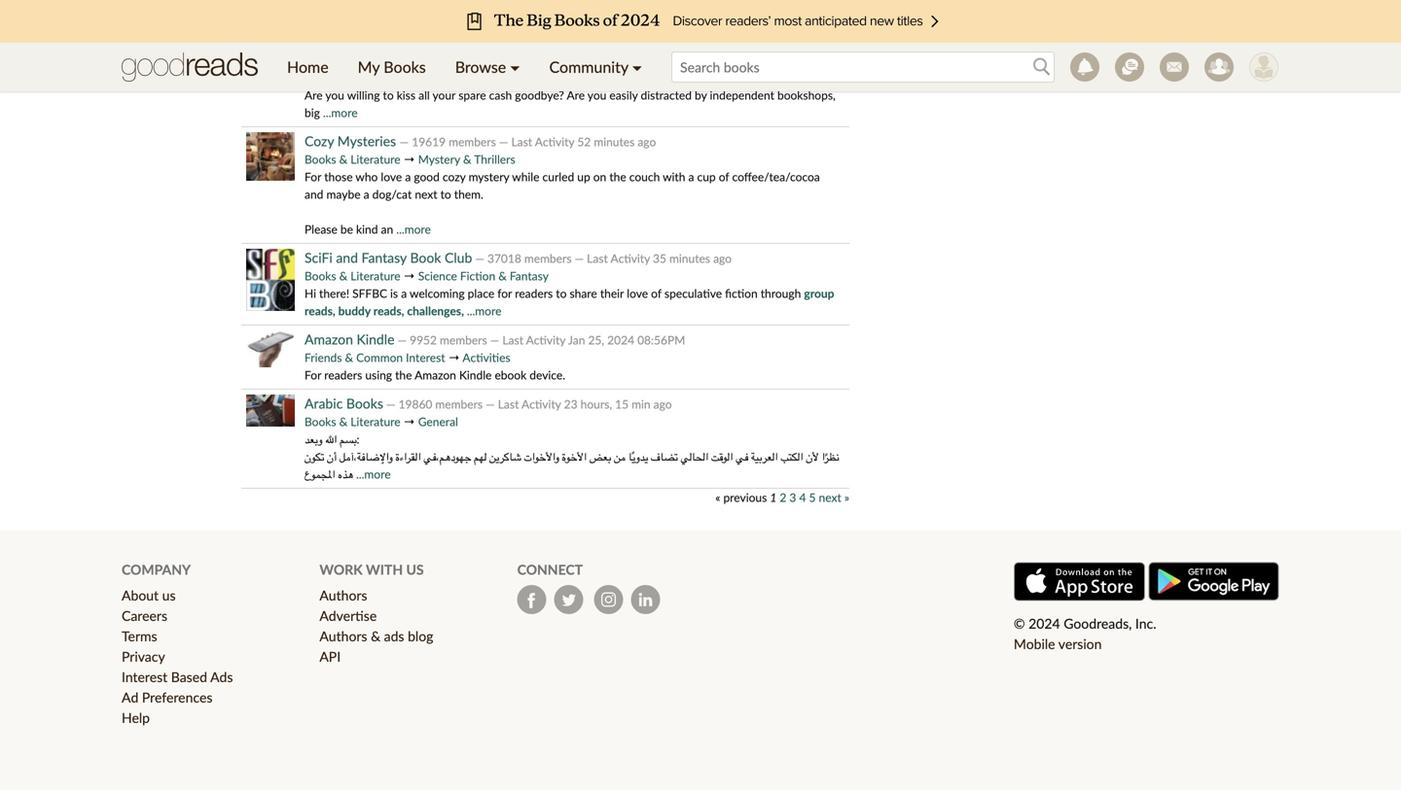Task type: locate. For each thing, give the bounding box(es) containing it.
2 ▾ from the left
[[632, 57, 642, 76]]

minutes right 52 at the left top of page
[[594, 135, 635, 149]]

books up kiss
[[384, 57, 426, 76]]

1 horizontal spatial the
[[416, 53, 433, 67]]

last up thrillers
[[511, 135, 532, 149]]

1 horizontal spatial readers
[[515, 287, 553, 301]]

them.
[[454, 187, 483, 201]]

0 vertical spatial fantasy
[[361, 250, 407, 266]]

fantasy
[[361, 250, 407, 266], [510, 269, 549, 283]]

last up share
[[587, 252, 608, 266]]

0 vertical spatial readers
[[515, 287, 553, 301]]

books down scifi
[[305, 269, 336, 283]]

inbox image
[[1160, 53, 1189, 82]]

members inside cozy mysteries — 19619 members      — last activity 52 minutes ago books & literature → mystery & thrillers
[[449, 135, 496, 149]]

1 horizontal spatial love
[[627, 287, 648, 301]]

1 horizontal spatial interest
[[406, 351, 445, 365]]

1 horizontal spatial reads,
[[373, 304, 404, 318]]

هذه
[[338, 467, 353, 482]]

hi
[[305, 287, 316, 301]]

Search for books to add to your shelves search field
[[671, 52, 1055, 83]]

1 ▾ from the left
[[510, 57, 520, 76]]

cozy mysteries image
[[246, 132, 295, 181]]

love inside for those who love a good cozy mystery while curled up on the couch with a cup of coffee/tea/cocoa and maybe a dog/cat next to them.
[[381, 170, 402, 184]]

0 horizontal spatial us
[[162, 588, 176, 604]]

...more link right big
[[323, 106, 358, 120]]

1 horizontal spatial hours,
[[653, 18, 684, 32]]

&
[[339, 36, 348, 50], [339, 152, 348, 166], [463, 152, 471, 166], [339, 269, 348, 283], [498, 269, 507, 283], [345, 351, 353, 365], [339, 415, 348, 429], [371, 629, 380, 645]]

1 horizontal spatial with
[[663, 170, 685, 184]]

...more link down "place"
[[467, 304, 501, 318]]

members up book?
[[508, 18, 555, 32]]

0 horizontal spatial reads,
[[305, 304, 335, 318]]

activity inside cozy mysteries — 19619 members      — last activity 52 minutes ago books & literature → mystery & thrillers
[[535, 135, 574, 149]]

—
[[458, 18, 468, 32], [558, 18, 567, 32], [400, 135, 409, 149], [499, 135, 508, 149], [475, 252, 484, 266], [575, 252, 584, 266], [397, 333, 407, 347], [490, 333, 499, 347], [386, 397, 395, 412], [486, 397, 495, 412]]

hours, left 15 in the bottom of the page
[[580, 397, 612, 412]]

and
[[305, 187, 323, 201], [336, 250, 358, 266]]

literature
[[351, 36, 400, 50], [351, 152, 400, 166], [351, 269, 400, 283], [351, 415, 400, 429]]

1 vertical spatial for
[[305, 368, 321, 382]]

min right 32
[[704, 18, 723, 32]]

2 for from the top
[[305, 368, 321, 382]]

of inside for those who love a good cozy mystery while curled up on the couch with a cup of coffee/tea/cocoa and maybe a dog/cat next to them.
[[719, 170, 729, 184]]

2 horizontal spatial the
[[609, 170, 626, 184]]

0 horizontal spatial next
[[415, 187, 437, 201]]

0 horizontal spatial fantasy
[[361, 250, 407, 266]]

0 horizontal spatial min
[[632, 397, 650, 412]]

notifications image
[[1070, 53, 1099, 82]]

next down good
[[415, 187, 437, 201]]

...more down والإضافة،آمل
[[356, 467, 391, 482]]

1 horizontal spatial minutes
[[669, 252, 710, 266]]

activities link
[[462, 351, 510, 365]]

to left kiss
[[383, 88, 394, 102]]

0 vertical spatial general link
[[418, 36, 458, 50]]

0 vertical spatial for
[[399, 53, 413, 67]]

books & literature link up the searching
[[305, 36, 400, 50]]

buddy reads, link
[[338, 304, 404, 318]]

0 horizontal spatial with
[[366, 562, 403, 578]]

▾ up cash
[[510, 57, 520, 76]]

general link down 19860
[[418, 415, 458, 429]]

1 books & literature link from the top
[[305, 36, 400, 50]]

a left good
[[405, 170, 411, 184]]

books up home
[[305, 36, 336, 50]]

are you searching for the next best book?
[[305, 53, 525, 67]]

reads, down is
[[373, 304, 404, 318]]

19860
[[398, 397, 432, 412]]

buddy
[[338, 304, 371, 318]]

based
[[171, 669, 207, 686]]

© 2024 goodreads, inc. mobile version
[[1014, 616, 1156, 653]]

the
[[416, 53, 433, 67], [609, 170, 626, 184], [395, 368, 412, 382]]

mobile version link
[[1014, 636, 1102, 653]]

activity left 22
[[594, 18, 633, 32]]

▾ up 'easily'
[[632, 57, 642, 76]]

inc.
[[1135, 616, 1156, 632]]

general link
[[418, 36, 458, 50], [418, 415, 458, 429]]

company
[[122, 562, 191, 578]]

you left "willing"
[[325, 88, 344, 102]]

last
[[570, 18, 591, 32], [511, 135, 532, 149], [587, 252, 608, 266], [502, 333, 523, 347], [498, 397, 519, 412]]

min inside — 24530 members      — last activity 22 hours, 32 min ago books & literature → general
[[704, 18, 723, 32]]

literature inside cozy mysteries — 19619 members      — last activity 52 minutes ago books & literature → mystery & thrillers
[[351, 152, 400, 166]]

books inside — 24530 members      — last activity 22 hours, 32 min ago books & literature → general
[[305, 36, 336, 50]]

literature up the sffbc
[[351, 269, 400, 283]]

books & literature link for and
[[305, 269, 400, 283]]

1 vertical spatial of
[[651, 287, 661, 301]]

literature up بسم
[[351, 415, 400, 429]]

▾
[[510, 57, 520, 76], [632, 57, 642, 76]]

1 horizontal spatial kindle
[[459, 368, 492, 382]]

a right is
[[401, 287, 407, 301]]

▾ inside 'popup button'
[[632, 57, 642, 76]]

kind
[[356, 222, 378, 236]]

us inside the work with us authors advertise authors & ads blog api
[[406, 562, 424, 578]]

القراءة
[[396, 450, 421, 464]]

the right using
[[395, 368, 412, 382]]

cozy
[[305, 133, 334, 149]]

▾ for browse ▾
[[510, 57, 520, 76]]

0 vertical spatial minutes
[[594, 135, 635, 149]]

for left those
[[305, 170, 321, 184]]

activity left 23
[[522, 397, 561, 412]]

1 vertical spatial readers
[[324, 368, 362, 382]]

0 horizontal spatial kindle
[[357, 331, 394, 348]]

reads, down hi
[[305, 304, 335, 318]]

us inside company about us careers terms privacy interest based ads ad preferences help
[[162, 588, 176, 604]]

2 literature from the top
[[351, 152, 400, 166]]

المجموع
[[305, 467, 335, 482]]

→ up 'are you searching for the next best book?'
[[403, 36, 415, 50]]

— left 19860
[[386, 397, 395, 412]]

0 vertical spatial interest
[[406, 351, 445, 365]]

...more down "place"
[[467, 304, 501, 318]]

authors down advertise
[[319, 629, 367, 645]]

1 horizontal spatial and
[[336, 250, 358, 266]]

community
[[549, 57, 628, 76]]

1 vertical spatial min
[[632, 397, 650, 412]]

1 vertical spatial interest
[[122, 669, 168, 686]]

1 general from the top
[[418, 36, 458, 50]]

mystery & thrillers link
[[418, 152, 515, 166]]

literature up "who"
[[351, 152, 400, 166]]

1 vertical spatial general link
[[418, 415, 458, 429]]

with
[[663, 170, 685, 184], [366, 562, 403, 578]]

general link up next
[[418, 36, 458, 50]]

previous
[[723, 491, 767, 505]]

last up the community
[[570, 18, 591, 32]]

...more link for book
[[467, 304, 501, 318]]

members up activities
[[440, 333, 487, 347]]

next left »
[[819, 491, 841, 505]]

books down cozy
[[305, 152, 336, 166]]

reads,
[[305, 304, 335, 318], [373, 304, 404, 318]]

0 vertical spatial and
[[305, 187, 323, 201]]

last inside — 24530 members      — last activity 22 hours, 32 min ago books & literature → general
[[570, 18, 591, 32]]

members for books
[[435, 397, 483, 412]]

1 vertical spatial 2024
[[1029, 616, 1060, 632]]

& down 37018
[[498, 269, 507, 283]]

1 vertical spatial to
[[440, 187, 451, 201]]

0 vertical spatial with
[[663, 170, 685, 184]]

& up بسم
[[339, 415, 348, 429]]

2 general from the top
[[418, 415, 458, 429]]

cup
[[697, 170, 716, 184]]

scifi and fantasy book club link
[[305, 250, 472, 266]]

ago inside — 24530 members      — last activity 22 hours, 32 min ago books & literature → general
[[726, 18, 744, 32]]

0 vertical spatial of
[[719, 170, 729, 184]]

1 vertical spatial minutes
[[669, 252, 710, 266]]

2 books & literature link from the top
[[305, 152, 400, 166]]

0 vertical spatial for
[[305, 170, 321, 184]]

common
[[356, 351, 403, 365]]

interest
[[406, 351, 445, 365], [122, 669, 168, 686]]

→ inside "arabic books — 19860 members      — last activity 23 hours, 15 min ago books & literature → general بسم الله وبعد: نظرًا لأن الكتب العربية في الوقت الحالي تضاف يدويًا من بعض الأخوة والأخوات شاكرين لهم جهودهم،في القراءة والإضافة،آمل أن تكون هذه المجموع"
[[403, 415, 415, 429]]

0 vertical spatial kindle
[[357, 331, 394, 348]]

1 literature from the top
[[351, 36, 400, 50]]

0 vertical spatial hours,
[[653, 18, 684, 32]]

us up the blog
[[406, 562, 424, 578]]

بسم
[[340, 432, 357, 447]]

0 horizontal spatial and
[[305, 187, 323, 201]]

1 vertical spatial for
[[497, 287, 512, 301]]

last inside "arabic books — 19860 members      — last activity 23 hours, 15 min ago books & literature → general بسم الله وبعد: نظرًا لأن الكتب العربية في الوقت الحالي تضاف يدويًا من بعض الأخوة والأخوات شاكرين لهم جهودهم،في القراءة والإضافة،آمل أن تكون هذه المجموع"
[[498, 397, 519, 412]]

2 general link from the top
[[418, 415, 458, 429]]

15
[[615, 397, 629, 412]]

الله
[[325, 432, 337, 447]]

john smith image
[[1249, 53, 1278, 82]]

1 horizontal spatial min
[[704, 18, 723, 32]]

1 horizontal spatial 2024
[[1029, 616, 1060, 632]]

5
[[809, 491, 816, 505]]

are for are you willing to kiss all your spare cash goodbye? are you easily distracted by independent bookshops, big
[[305, 88, 323, 102]]

group reads,
[[305, 287, 834, 318]]

& down the amazon kindle 'link'
[[345, 351, 353, 365]]

ago up fiction
[[713, 252, 732, 266]]

last up activities link
[[502, 333, 523, 347]]

last inside the amazon kindle — 9952 members      — last activity jan 25, 2024 08:56pm friends & common interest → activities for readers using the amazon kindle ebook device.
[[502, 333, 523, 347]]

0 vertical spatial us
[[406, 562, 424, 578]]

for right "place"
[[497, 287, 512, 301]]

min inside "arabic books — 19860 members      — last activity 23 hours, 15 min ago books & literature → general بسم الله وبعد: نظرًا لأن الكتب العربية في الوقت الحالي تضاف يدويًا من بعض الأخوة والأخوات شاكرين لهم جهودهم،في القراءة والإضافة،آمل أن تكون هذه المجموع"
[[632, 397, 650, 412]]

activity inside "arabic books — 19860 members      — last activity 23 hours, 15 min ago books & literature → general بسم الله وبعد: نظرًا لأن الكتب العربية في الوقت الحالي تضاف يدويًا من بعض الأخوة والأخوات شاكرين لهم جهودهم،في القراءة والإضافة،آمل أن تكون هذه المجموع"
[[522, 397, 561, 412]]

→ inside — 24530 members      — last activity 22 hours, 32 min ago books & literature → general
[[403, 36, 415, 50]]

and left maybe
[[305, 187, 323, 201]]

1 for from the top
[[305, 170, 321, 184]]

...more link right an
[[396, 222, 431, 236]]

activity inside — 24530 members      — last activity 22 hours, 32 min ago books & literature → general
[[594, 18, 633, 32]]

for those who love a good cozy mystery while curled up on the couch with a cup of coffee/tea/cocoa and maybe a dog/cat next to them.
[[305, 170, 820, 201]]

members inside scifi and fantasy book club — 37018 members      — last activity 35 minutes ago books & literature → science fiction & fantasy
[[524, 252, 572, 266]]

through
[[761, 287, 801, 301]]

love up dog/cat
[[381, 170, 402, 184]]

love
[[381, 170, 402, 184], [627, 287, 648, 301]]

...more for book
[[467, 304, 501, 318]]

activities
[[462, 351, 510, 365]]

members up mystery & thrillers link
[[449, 135, 496, 149]]

to inside for those who love a good cozy mystery while curled up on the couch with a cup of coffee/tea/cocoa and maybe a dog/cat next to them.
[[440, 187, 451, 201]]

goodreads on facebook image
[[517, 586, 546, 615]]

والإضافة،آمل
[[340, 450, 393, 464]]

activity inside the amazon kindle — 9952 members      — last activity jan 25, 2024 08:56pm friends & common interest → activities for readers using the amazon kindle ebook device.
[[526, 333, 565, 347]]

1 vertical spatial the
[[609, 170, 626, 184]]

interest down 9952
[[406, 351, 445, 365]]

0 vertical spatial to
[[383, 88, 394, 102]]

25,
[[588, 333, 604, 347]]

ago right 15 in the bottom of the page
[[653, 397, 672, 412]]

4 literature from the top
[[351, 415, 400, 429]]

1 horizontal spatial ▾
[[632, 57, 642, 76]]

friend requests image
[[1204, 53, 1234, 82]]

0 horizontal spatial amazon
[[305, 331, 353, 348]]

من
[[614, 450, 625, 464]]

0 horizontal spatial the
[[395, 368, 412, 382]]

& inside the work with us authors advertise authors & ads blog api
[[371, 629, 380, 645]]

club
[[445, 250, 472, 266]]

next » link
[[819, 491, 849, 505]]

hours, inside "arabic books — 19860 members      — last activity 23 hours, 15 min ago books & literature → general بسم الله وبعد: نظرًا لأن الكتب العربية في الوقت الحالي تضاف يدويًا من بعض الأخوة والأخوات شاكرين لهم جهودهم،في القراءة والإضافة،آمل أن تكون هذه المجموع"
[[580, 397, 612, 412]]

0 horizontal spatial interest
[[122, 669, 168, 686]]

1 vertical spatial authors
[[319, 629, 367, 645]]

general inside "arabic books — 19860 members      — last activity 23 hours, 15 min ago books & literature → general بسم الله وبعد: نظرًا لأن الكتب العربية في الوقت الحالي تضاف يدويًا من بعض الأخوة والأخوات شاكرين لهم جهودهم،في القراءة والإضافة،آمل أن تكون هذه المجموع"
[[418, 415, 458, 429]]

for
[[305, 170, 321, 184], [305, 368, 321, 382]]

general down 19860
[[418, 415, 458, 429]]

1 horizontal spatial of
[[719, 170, 729, 184]]

browse ▾
[[455, 57, 520, 76]]

→ up good
[[403, 152, 415, 166]]

2 vertical spatial the
[[395, 368, 412, 382]]

...more link down والإضافة،آمل
[[356, 467, 391, 482]]

goodbye?
[[515, 88, 564, 102]]

help
[[122, 710, 150, 727]]

you for willing
[[325, 88, 344, 102]]

ago inside "arabic books — 19860 members      — last activity 23 hours, 15 min ago books & literature → general بسم الله وبعد: نظرًا لأن الكتب العربية في الوقت الحالي تضاف يدويًا من بعض الأخوة والأخوات شاكرين لهم جهودهم،في القراءة والإضافة،آمل أن تكون هذه المجموع"
[[653, 397, 672, 412]]

2 authors from the top
[[319, 629, 367, 645]]

1 horizontal spatial next
[[819, 491, 841, 505]]

1 vertical spatial with
[[366, 562, 403, 578]]

amazon up 19860
[[415, 368, 456, 382]]

to
[[383, 88, 394, 102], [440, 187, 451, 201], [556, 287, 567, 301]]

and down be
[[336, 250, 358, 266]]

general up next
[[418, 36, 458, 50]]

2024 right 25,
[[607, 333, 634, 347]]

books & literature link for books
[[305, 415, 400, 429]]

1
[[770, 491, 777, 505]]

2 reads, from the left
[[373, 304, 404, 318]]

→ inside scifi and fantasy book club — 37018 members      — last activity 35 minutes ago books & literature → science fiction & fantasy
[[403, 269, 415, 283]]

0 vertical spatial next
[[415, 187, 437, 201]]

their
[[600, 287, 624, 301]]

goodreads on instagram image
[[594, 586, 623, 615]]

hi there! sffbc is a welcoming place for readers to share their love of speculative fiction through
[[305, 287, 804, 301]]

book
[[410, 250, 441, 266]]

amazon up the 'friends'
[[305, 331, 353, 348]]

نظرًا
[[821, 450, 839, 464]]

general inside — 24530 members      — last activity 22 hours, 32 min ago books & literature → general
[[418, 36, 458, 50]]

0 horizontal spatial love
[[381, 170, 402, 184]]

reads, inside group reads,
[[305, 304, 335, 318]]

careers link
[[122, 608, 167, 625]]

0 vertical spatial 2024
[[607, 333, 634, 347]]

min right 15 in the bottom of the page
[[632, 397, 650, 412]]

books & literature link up the sffbc
[[305, 269, 400, 283]]

→ down 19860
[[403, 415, 415, 429]]

members for kindle
[[440, 333, 487, 347]]

last inside cozy mysteries — 19619 members      — last activity 52 minutes ago books & literature → mystery & thrillers
[[511, 135, 532, 149]]

members inside the amazon kindle — 9952 members      — last activity jan 25, 2024 08:56pm friends & common interest → activities for readers using the amazon kindle ebook device.
[[440, 333, 487, 347]]

2 horizontal spatial to
[[556, 287, 567, 301]]

ago right 32
[[726, 18, 744, 32]]

0 horizontal spatial readers
[[324, 368, 362, 382]]

24530
[[471, 18, 505, 32]]

0 vertical spatial amazon
[[305, 331, 353, 348]]

minutes right 35
[[669, 252, 710, 266]]

0 horizontal spatial for
[[399, 53, 413, 67]]

and inside scifi and fantasy book club — 37018 members      — last activity 35 minutes ago books & literature → science fiction & fantasy
[[336, 250, 358, 266]]

hours, inside — 24530 members      — last activity 22 hours, 32 min ago books & literature → general
[[653, 18, 684, 32]]

→ left activities
[[448, 351, 460, 365]]

activity for mysteries
[[535, 135, 574, 149]]

يدويًا
[[628, 450, 648, 464]]

▾ inside popup button
[[510, 57, 520, 76]]

book?
[[494, 53, 525, 67]]

1 vertical spatial love
[[627, 287, 648, 301]]

& up the searching
[[339, 36, 348, 50]]

kindle up friends & common interest "link"
[[357, 331, 394, 348]]

to left share
[[556, 287, 567, 301]]

3 literature from the top
[[351, 269, 400, 283]]

us for about
[[162, 588, 176, 604]]

0 horizontal spatial hours,
[[580, 397, 612, 412]]

members inside — 24530 members      — last activity 22 hours, 32 min ago books & literature → general
[[508, 18, 555, 32]]

using
[[365, 368, 392, 382]]

...more for 19860
[[356, 467, 391, 482]]

3 books & literature link from the top
[[305, 269, 400, 283]]

general
[[418, 36, 458, 50], [418, 415, 458, 429]]

1 reads, from the left
[[305, 304, 335, 318]]

→ inside cozy mysteries — 19619 members      — last activity 52 minutes ago books & literature → mystery & thrillers
[[403, 152, 415, 166]]

activity left 52 at the left top of page
[[535, 135, 574, 149]]

...more link for 19860
[[356, 467, 391, 482]]

0 horizontal spatial minutes
[[594, 135, 635, 149]]

with right couch at the top
[[663, 170, 685, 184]]

interest down privacy link
[[122, 669, 168, 686]]

→ down book
[[403, 269, 415, 283]]

والأخوات
[[524, 450, 559, 464]]

1 horizontal spatial to
[[440, 187, 451, 201]]

0 horizontal spatial ▾
[[510, 57, 520, 76]]

activity for kindle
[[526, 333, 565, 347]]

1 vertical spatial general
[[418, 415, 458, 429]]

0 horizontal spatial 2024
[[607, 333, 634, 347]]

to down cozy
[[440, 187, 451, 201]]

literature inside "arabic books — 19860 members      — last activity 23 hours, 15 min ago books & literature → general بسم الله وبعد: نظرًا لأن الكتب العربية في الوقت الحالي تضاف يدويًا من بعض الأخوة والأخوات شاكرين لهم جهودهم،في القراءة والإضافة،آمل أن تكون هذه المجموع"
[[351, 415, 400, 429]]

menu
[[272, 43, 657, 91]]

members inside "arabic books — 19860 members      — last activity 23 hours, 15 min ago books & literature → general بسم الله وبعد: نظرًا لأن الكتب العربية في الوقت الحالي تضاف يدويًا من بعض الأخوة والأخوات شاكرين لهم جهودهم،في القراءة والإضافة،آمل أن تكون هذه المجموع"
[[435, 397, 483, 412]]

— left 9952
[[397, 333, 407, 347]]

2024
[[607, 333, 634, 347], [1029, 616, 1060, 632]]

1 vertical spatial and
[[336, 250, 358, 266]]

0 vertical spatial authors
[[319, 588, 367, 604]]

who
[[356, 170, 378, 184]]

1 horizontal spatial us
[[406, 562, 424, 578]]

jan
[[568, 333, 585, 347]]

1 vertical spatial us
[[162, 588, 176, 604]]

4 link
[[799, 491, 806, 505]]

hours, right 22
[[653, 18, 684, 32]]

members for mysteries
[[449, 135, 496, 149]]

readers down the 'friends'
[[324, 368, 362, 382]]

members up hi there! sffbc is a welcoming place for readers to share their love of speculative fiction through
[[524, 252, 572, 266]]

ago up couch at the top
[[638, 135, 656, 149]]

last for kindle
[[502, 333, 523, 347]]

— down ebook on the left top
[[486, 397, 495, 412]]

1 vertical spatial amazon
[[415, 368, 456, 382]]

& left ads
[[371, 629, 380, 645]]

2024 inside © 2024 goodreads, inc. mobile version
[[1029, 616, 1060, 632]]

the right on
[[609, 170, 626, 184]]

4 books & literature link from the top
[[305, 415, 400, 429]]

▾ for community ▾
[[632, 57, 642, 76]]

1 horizontal spatial fantasy
[[510, 269, 549, 283]]

terms
[[122, 629, 157, 645]]

1 vertical spatial hours,
[[580, 397, 612, 412]]

0 vertical spatial min
[[704, 18, 723, 32]]

0 horizontal spatial to
[[383, 88, 394, 102]]

...more right an
[[396, 222, 431, 236]]

authors up advertise link
[[319, 588, 367, 604]]

literature up the searching
[[351, 36, 400, 50]]

2 vertical spatial to
[[556, 287, 567, 301]]

0 vertical spatial love
[[381, 170, 402, 184]]

0 vertical spatial general
[[418, 36, 458, 50]]

→ inside the amazon kindle — 9952 members      — last activity jan 25, 2024 08:56pm friends & common interest → activities for readers using the amazon kindle ebook device.
[[448, 351, 460, 365]]

of down 35
[[651, 287, 661, 301]]

download app for ios image
[[1014, 563, 1145, 602]]

activity inside scifi and fantasy book club — 37018 members      — last activity 35 minutes ago books & literature → science fiction & fantasy
[[610, 252, 650, 266]]

you left my at left
[[325, 53, 344, 67]]

books & literature link up بسم
[[305, 415, 400, 429]]

mobile
[[1014, 636, 1055, 653]]

1 vertical spatial kindle
[[459, 368, 492, 382]]

last down ebook on the left top
[[498, 397, 519, 412]]



Task type: describe. For each thing, give the bounding box(es) containing it.
please
[[305, 222, 337, 236]]

arabic
[[305, 395, 343, 412]]

group reads, link
[[305, 287, 834, 318]]

reads, for group reads,
[[305, 304, 335, 318]]

...more link for 19619
[[396, 222, 431, 236]]

a down "who"
[[363, 187, 369, 201]]

1 general link from the top
[[418, 36, 458, 50]]

books down using
[[346, 395, 383, 412]]

— up activities link
[[490, 333, 499, 347]]

cozy mysteries link
[[305, 133, 400, 149]]

version
[[1058, 636, 1102, 653]]

9952
[[410, 333, 437, 347]]

3
[[789, 491, 796, 505]]

تضاف
[[651, 450, 678, 464]]

minutes inside cozy mysteries — 19619 members      — last activity 52 minutes ago books & literature → mystery & thrillers
[[594, 135, 635, 149]]

with inside for those who love a good cozy mystery while curled up on the couch with a cup of coffee/tea/cocoa and maybe a dog/cat next to them.
[[663, 170, 685, 184]]

books inside scifi and fantasy book club — 37018 members      — last activity 35 minutes ago books & literature → science fiction & fantasy
[[305, 269, 336, 283]]

0 horizontal spatial of
[[651, 287, 661, 301]]

couch
[[629, 170, 660, 184]]

work with us authors advertise authors & ads blog api
[[319, 562, 433, 666]]

ago inside cozy mysteries — 19619 members      — last activity 52 minutes ago books & literature → mystery & thrillers
[[638, 135, 656, 149]]

fiction
[[725, 287, 758, 301]]

your
[[433, 88, 456, 102]]

الكتب
[[781, 450, 803, 464]]

amazon kindle link
[[305, 331, 394, 348]]

& up those
[[339, 152, 348, 166]]

community ▾
[[549, 57, 642, 76]]

next inside for those who love a good cozy mystery while curled up on the couch with a cup of coffee/tea/cocoa and maybe a dog/cat next to them.
[[415, 187, 437, 201]]

searching
[[347, 53, 396, 67]]

1 horizontal spatial for
[[497, 287, 512, 301]]

and inside for those who love a good cozy mystery while curled up on the couch with a cup of coffee/tea/cocoa and maybe a dog/cat next to them.
[[305, 187, 323, 201]]

sffbc
[[352, 287, 387, 301]]

api link
[[319, 649, 341, 666]]

about us link
[[122, 588, 176, 604]]

& up there!
[[339, 269, 348, 283]]

readers inside the amazon kindle — 9952 members      — last activity jan 25, 2024 08:56pm friends & common interest → activities for readers using the amazon kindle ebook device.
[[324, 368, 362, 382]]

«
[[715, 491, 720, 505]]

an
[[381, 222, 393, 236]]

بعض
[[590, 450, 611, 464]]

us for with
[[406, 562, 424, 578]]

1 horizontal spatial amazon
[[415, 368, 456, 382]]

scifi
[[305, 250, 332, 266]]

you for searching
[[325, 53, 344, 67]]

to inside are you willing to kiss all your spare cash goodbye? are you easily distracted by independent bookshops, big
[[383, 88, 394, 102]]

19619
[[412, 135, 446, 149]]

mystery
[[418, 152, 460, 166]]

literature inside — 24530 members      — last activity 22 hours, 32 min ago books & literature → general
[[351, 36, 400, 50]]

وبعد:
[[305, 432, 360, 447]]

mysteries
[[337, 133, 396, 149]]

home link
[[272, 43, 343, 91]]

interest inside company about us careers terms privacy interest based ads ad preferences help
[[122, 669, 168, 686]]

ads
[[384, 629, 404, 645]]

books down arabic
[[305, 415, 336, 429]]

download app for android image
[[1148, 562, 1279, 602]]

— up fiction at the top left of page
[[475, 252, 484, 266]]

for inside for those who love a good cozy mystery while curled up on the couch with a cup of coffee/tea/cocoa and maybe a dog/cat next to them.
[[305, 170, 321, 184]]

books inside cozy mysteries — 19619 members      — last activity 52 minutes ago books & literature → mystery & thrillers
[[305, 152, 336, 166]]

my group discussions image
[[1115, 53, 1144, 82]]

ads
[[210, 669, 233, 686]]

...more for 19619
[[396, 222, 431, 236]]

amazon kindle — 9952 members      — last activity jan 25, 2024 08:56pm friends & common interest → activities for readers using the amazon kindle ebook device.
[[305, 331, 685, 382]]

52
[[577, 135, 591, 149]]

last for books
[[498, 397, 519, 412]]

scifi and fantasy book club — 37018 members      — last activity 35 minutes ago books & literature → science fiction & fantasy
[[305, 250, 732, 283]]

the next best book club image
[[246, 16, 295, 53]]

terms link
[[122, 629, 157, 645]]

& inside "arabic books — 19860 members      — last activity 23 hours, 15 min ago books & literature → general بسم الله وبعد: نظرًا لأن الكتب العربية في الوقت الحالي تضاف يدويًا من بعض الأخوة والأخوات شاكرين لهم جهودهم،في القراءة والإضافة،آمل أن تكون هذه المجموع"
[[339, 415, 348, 429]]

connect
[[517, 562, 583, 578]]

— up share
[[575, 252, 584, 266]]

reads, for buddy reads, challenges,
[[373, 304, 404, 318]]

good
[[414, 170, 440, 184]]

ad
[[122, 690, 138, 706]]

all
[[418, 88, 430, 102]]

are for are you searching for the next best book?
[[305, 53, 323, 67]]

arabic books image
[[246, 395, 295, 427]]

group
[[804, 287, 834, 301]]

العربية
[[751, 450, 778, 464]]

« previous 1 2 3 4 5 next »
[[715, 491, 849, 505]]

ad preferences link
[[122, 690, 212, 706]]

be
[[340, 222, 353, 236]]

bookshops,
[[777, 88, 836, 102]]

you left 'easily'
[[587, 88, 606, 102]]

& up cozy
[[463, 152, 471, 166]]

welcoming
[[410, 287, 465, 301]]

activity for books
[[522, 397, 561, 412]]

last for mysteries
[[511, 135, 532, 149]]

with inside the work with us authors advertise authors & ads blog api
[[366, 562, 403, 578]]

fiction
[[460, 269, 495, 283]]

22
[[636, 18, 650, 32]]

place
[[468, 287, 494, 301]]

up
[[577, 170, 590, 184]]

there!
[[319, 287, 349, 301]]

privacy link
[[122, 649, 165, 666]]

شاكرين
[[489, 450, 521, 464]]

those
[[324, 170, 353, 184]]

ebook
[[495, 368, 527, 382]]

thrillers
[[474, 152, 515, 166]]

0 vertical spatial the
[[416, 53, 433, 67]]

1 vertical spatial next
[[819, 491, 841, 505]]

maybe
[[326, 187, 361, 201]]

independent
[[710, 88, 774, 102]]

goodreads on linkedin image
[[631, 586, 660, 615]]

next
[[436, 53, 466, 67]]

minutes inside scifi and fantasy book club — 37018 members      — last activity 35 minutes ago books & literature → science fiction & fantasy
[[669, 252, 710, 266]]

— 24530 members      — last activity 22 hours, 32 min ago books & literature → general
[[305, 18, 744, 50]]

& inside — 24530 members      — last activity 22 hours, 32 min ago books & literature → general
[[339, 36, 348, 50]]

2024 inside the amazon kindle — 9952 members      — last activity jan 25, 2024 08:56pm friends & common interest → activities for readers using the amazon kindle ebook device.
[[607, 333, 634, 347]]

books inside menu
[[384, 57, 426, 76]]

interest inside the amazon kindle — 9952 members      — last activity jan 25, 2024 08:56pm friends & common interest → activities for readers using the amazon kindle ebook device.
[[406, 351, 445, 365]]

for inside the amazon kindle — 9952 members      — last activity jan 25, 2024 08:56pm friends & common interest → activities for readers using the amazon kindle ebook device.
[[305, 368, 321, 382]]

— up the community
[[558, 18, 567, 32]]

cozy mysteries — 19619 members      — last activity 52 minutes ago books & literature → mystery & thrillers
[[305, 133, 656, 166]]

— up thrillers
[[499, 135, 508, 149]]

1 authors from the top
[[319, 588, 367, 604]]

ago inside scifi and fantasy book club — 37018 members      — last activity 35 minutes ago books & literature → science fiction & fantasy
[[713, 252, 732, 266]]

Search books text field
[[671, 52, 1055, 83]]

literature inside scifi and fantasy book club — 37018 members      — last activity 35 minutes ago books & literature → science fiction & fantasy
[[351, 269, 400, 283]]

5 link
[[809, 491, 816, 505]]

menu containing home
[[272, 43, 657, 91]]

amazon kindle image
[[246, 331, 295, 368]]

spare
[[458, 88, 486, 102]]

science fiction & fantasy link
[[418, 269, 549, 283]]

device.
[[530, 368, 565, 382]]

...more right big
[[323, 106, 358, 120]]

scifi and fantasy book club image
[[246, 249, 295, 311]]

curled
[[542, 170, 574, 184]]

advertise
[[319, 608, 377, 625]]

the inside the amazon kindle — 9952 members      — last activity jan 25, 2024 08:56pm friends & common interest → activities for readers using the amazon kindle ebook device.
[[395, 368, 412, 382]]

23
[[564, 397, 577, 412]]

— left 19619 at left top
[[400, 135, 409, 149]]

dog/cat
[[372, 187, 412, 201]]

37018
[[487, 252, 521, 266]]

cash
[[489, 88, 512, 102]]

books & literature link for mysteries
[[305, 152, 400, 166]]

preferences
[[142, 690, 212, 706]]

kiss
[[397, 88, 416, 102]]

last inside scifi and fantasy book club — 37018 members      — last activity 35 minutes ago books & literature → science fiction & fantasy
[[587, 252, 608, 266]]

my
[[358, 57, 380, 76]]

— left 24530
[[458, 18, 468, 32]]

& inside the amazon kindle — 9952 members      — last activity jan 25, 2024 08:56pm friends & common interest → activities for readers using the amazon kindle ebook device.
[[345, 351, 353, 365]]

©
[[1014, 616, 1025, 632]]

big
[[305, 106, 320, 120]]

1 vertical spatial fantasy
[[510, 269, 549, 283]]

goodreads on twitter image
[[554, 586, 583, 615]]

3 link
[[789, 491, 796, 505]]

coffee/tea/cocoa
[[732, 170, 820, 184]]

the inside for those who love a good cozy mystery while curled up on the couch with a cup of coffee/tea/cocoa and maybe a dog/cat next to them.
[[609, 170, 626, 184]]

company about us careers terms privacy interest based ads ad preferences help
[[122, 562, 233, 727]]

أن
[[327, 450, 337, 464]]

a left cup
[[688, 170, 694, 184]]

friends
[[305, 351, 342, 365]]



Task type: vqa. For each thing, say whether or not it's contained in the screenshot.
fourth 4 and a half stars image from the left
no



